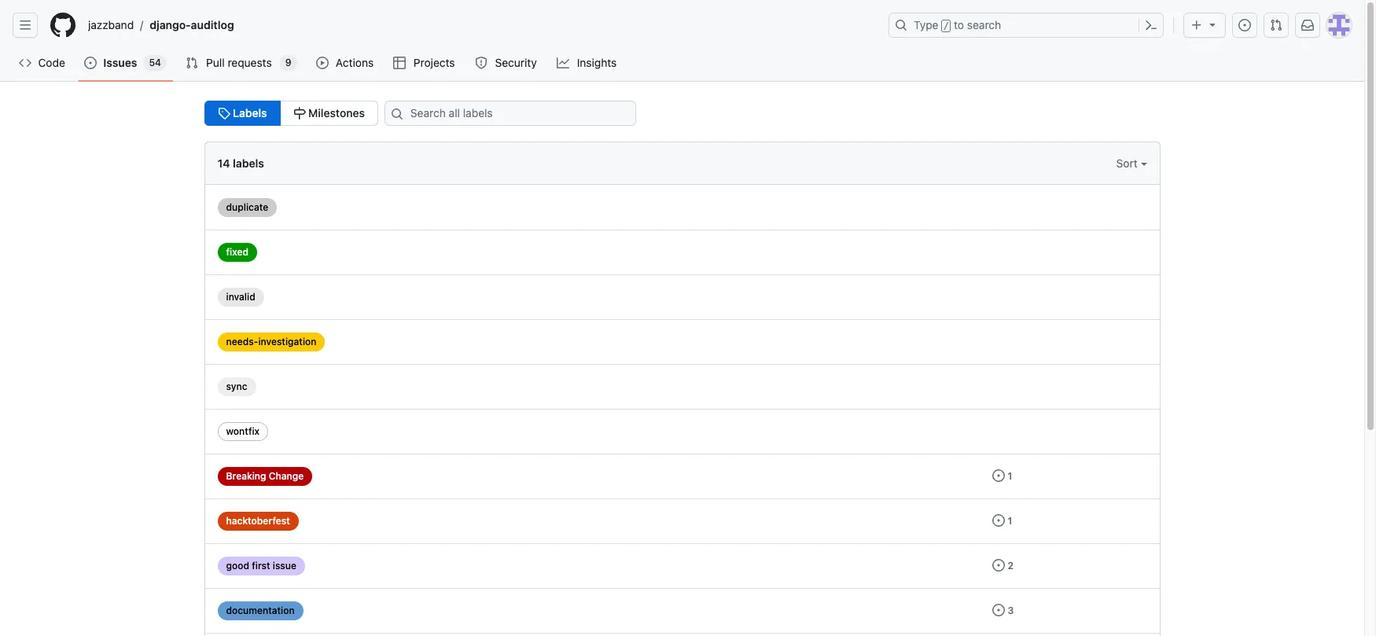 Task type: locate. For each thing, give the bounding box(es) containing it.
pull requests
[[206, 56, 272, 69]]

git pull request image left notifications image
[[1270, 19, 1283, 31]]

2 1 link from the top
[[992, 514, 1013, 527]]

1 horizontal spatial /
[[944, 20, 949, 31]]

breaking change link
[[217, 467, 312, 486]]

/ left to
[[944, 20, 949, 31]]

jazzband
[[88, 18, 134, 31]]

1 1 link from the top
[[992, 470, 1013, 482]]

1 for hacktoberfest
[[1008, 515, 1013, 527]]

0 vertical spatial git pull request image
[[1270, 19, 1283, 31]]

duplicate
[[226, 201, 268, 213]]

0 vertical spatial 1
[[1008, 470, 1013, 482]]

Search all labels text field
[[385, 101, 636, 126]]

/ inside the jazzband / django-auditlog
[[140, 18, 143, 32]]

git pull request image
[[1270, 19, 1283, 31], [186, 57, 198, 69]]

issue opened image
[[1239, 19, 1251, 31], [992, 514, 1005, 527], [992, 604, 1005, 617]]

search image
[[391, 108, 403, 120]]

2 1 from the top
[[1008, 515, 1013, 527]]

needs-investigation
[[226, 336, 317, 348]]

Labels search field
[[385, 101, 636, 126]]

sort button
[[1117, 155, 1147, 171]]

issue opened image up '2' link at the right of the page
[[992, 514, 1005, 527]]

milestones
[[306, 106, 365, 120]]

3
[[1008, 605, 1014, 617]]

1 vertical spatial issue opened image
[[992, 514, 1005, 527]]

0 horizontal spatial /
[[140, 18, 143, 32]]

issue opened image right triangle down image
[[1239, 19, 1251, 31]]

3 link
[[992, 604, 1014, 617]]

1 vertical spatial 1
[[1008, 515, 1013, 527]]

duplicate link
[[217, 198, 277, 217]]

1 link
[[992, 470, 1013, 482], [992, 514, 1013, 527]]

tag image
[[217, 107, 230, 120]]

issue opened image for good first issue
[[992, 559, 1005, 572]]

2 vertical spatial issue opened image
[[992, 604, 1005, 617]]

security link
[[469, 51, 544, 75]]

wontfix
[[226, 426, 260, 437]]

issue element
[[204, 101, 378, 126]]

needs-
[[226, 336, 258, 348]]

issue opened image
[[84, 57, 97, 69], [992, 470, 1005, 482], [992, 559, 1005, 572]]

issue opened image for breaking change
[[992, 470, 1005, 482]]

code link
[[13, 51, 72, 75]]

triangle down image
[[1207, 18, 1219, 31]]

1 1 from the top
[[1008, 470, 1013, 482]]

1 vertical spatial git pull request image
[[186, 57, 198, 69]]

hacktoberfest
[[226, 515, 290, 527]]

documentation
[[226, 605, 295, 617]]

issue opened image left 3
[[992, 604, 1005, 617]]

homepage image
[[50, 13, 76, 38]]

/ left django-
[[140, 18, 143, 32]]

breaking change
[[226, 470, 304, 482]]

insights link
[[551, 51, 624, 75]]

plus image
[[1191, 19, 1203, 31]]

sync
[[226, 381, 247, 392]]

projects
[[414, 56, 455, 69]]

good first issue
[[226, 560, 297, 572]]

1
[[1008, 470, 1013, 482], [1008, 515, 1013, 527]]

/
[[140, 18, 143, 32], [944, 20, 949, 31]]

requests
[[228, 56, 272, 69]]

issue opened image for 3
[[992, 604, 1005, 617]]

django-auditlog link
[[143, 13, 240, 38]]

change
[[269, 470, 304, 482]]

1 vertical spatial 1 link
[[992, 514, 1013, 527]]

/ inside the type / to search
[[944, 20, 949, 31]]

first
[[252, 560, 270, 572]]

needs-investigation link
[[217, 333, 325, 352]]

None search field
[[378, 101, 655, 126]]

54
[[149, 57, 161, 68]]

play image
[[316, 57, 328, 69]]

notifications image
[[1302, 19, 1314, 31]]

14
[[217, 157, 230, 170]]

list containing jazzband
[[82, 13, 879, 38]]

jazzband / django-auditlog
[[88, 18, 234, 32]]

0 vertical spatial 1 link
[[992, 470, 1013, 482]]

0 vertical spatial issue opened image
[[84, 57, 97, 69]]

list
[[82, 13, 879, 38]]

git pull request image left 'pull' at the left of page
[[186, 57, 198, 69]]

django-
[[150, 18, 191, 31]]

2 link
[[992, 559, 1014, 572]]

search
[[967, 18, 1001, 31]]

9
[[285, 57, 292, 68]]

fixed
[[226, 246, 249, 258]]

sort
[[1117, 157, 1141, 170]]

2 vertical spatial issue opened image
[[992, 559, 1005, 572]]

1 vertical spatial issue opened image
[[992, 470, 1005, 482]]



Task type: vqa. For each thing, say whether or not it's contained in the screenshot.
the report
no



Task type: describe. For each thing, give the bounding box(es) containing it.
sync link
[[217, 378, 256, 396]]

code
[[38, 56, 65, 69]]

invalid
[[226, 291, 255, 303]]

jazzband link
[[82, 13, 140, 38]]

labels
[[233, 157, 264, 170]]

labels
[[230, 106, 267, 120]]

/ for jazzband
[[140, 18, 143, 32]]

invalid link
[[217, 288, 264, 307]]

shield image
[[475, 57, 488, 69]]

good
[[226, 560, 249, 572]]

fixed link
[[217, 243, 257, 262]]

good first issue link
[[217, 557, 305, 576]]

to
[[954, 18, 964, 31]]

issue opened image for 1
[[992, 514, 1005, 527]]

type
[[914, 18, 939, 31]]

milestone image
[[293, 107, 306, 120]]

issues
[[103, 56, 137, 69]]

security
[[495, 56, 537, 69]]

0 horizontal spatial git pull request image
[[186, 57, 198, 69]]

command palette image
[[1145, 19, 1158, 31]]

table image
[[394, 57, 406, 69]]

milestones link
[[280, 101, 378, 126]]

1 link for breaking change
[[992, 470, 1013, 482]]

0 vertical spatial issue opened image
[[1239, 19, 1251, 31]]

issue
[[273, 560, 297, 572]]

actions
[[336, 56, 374, 69]]

wontfix link
[[217, 422, 268, 441]]

14 labels
[[217, 157, 264, 170]]

auditlog
[[191, 18, 234, 31]]

breaking
[[226, 470, 266, 482]]

code image
[[19, 57, 31, 69]]

investigation
[[258, 336, 317, 348]]

2
[[1008, 560, 1014, 572]]

actions link
[[310, 51, 381, 75]]

graph image
[[557, 57, 570, 69]]

1 link for hacktoberfest
[[992, 514, 1013, 527]]

documentation link
[[217, 602, 303, 621]]

1 horizontal spatial git pull request image
[[1270, 19, 1283, 31]]

1 for breaking change
[[1008, 470, 1013, 482]]

pull
[[206, 56, 225, 69]]

projects link
[[387, 51, 463, 75]]

insights
[[577, 56, 617, 69]]

/ for type
[[944, 20, 949, 31]]

hacktoberfest link
[[217, 512, 299, 531]]

type / to search
[[914, 18, 1001, 31]]

labels link
[[204, 101, 280, 126]]



